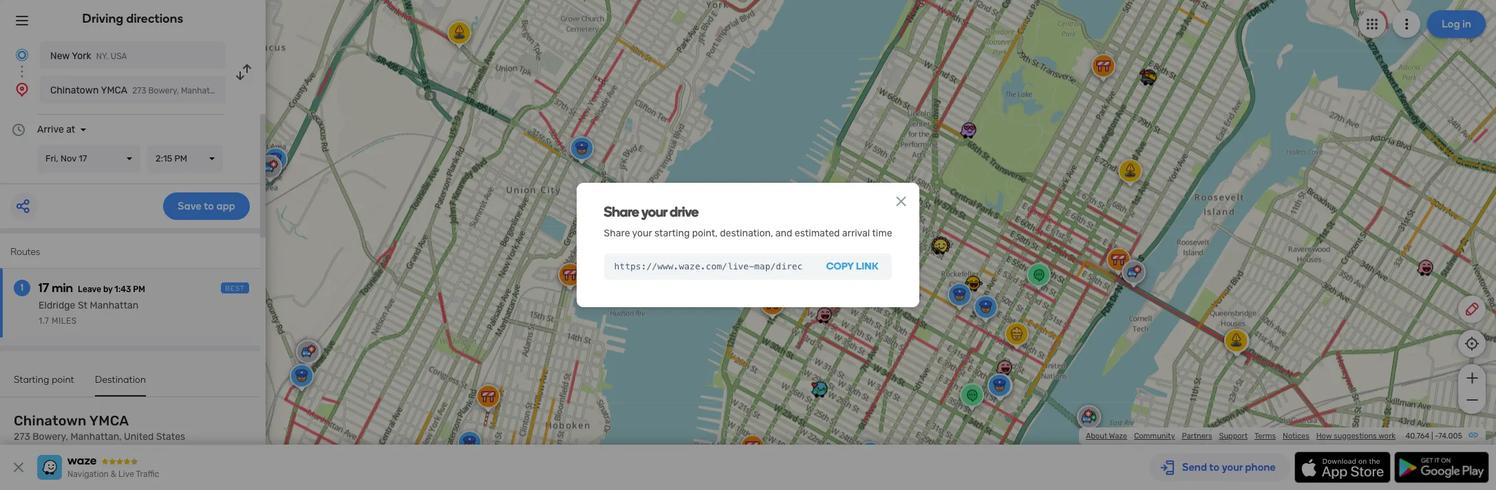 Task type: describe. For each thing, give the bounding box(es) containing it.
by
[[103, 285, 113, 295]]

waze
[[1109, 432, 1128, 441]]

1.7
[[39, 317, 49, 326]]

1 vertical spatial chinatown
[[14, 413, 87, 430]]

your for drive
[[642, 203, 667, 220]]

starting
[[655, 228, 690, 239]]

74.005
[[1439, 432, 1463, 441]]

traffic
[[136, 470, 159, 480]]

1 vertical spatial united
[[124, 432, 154, 443]]

suggestions
[[1334, 432, 1377, 441]]

community
[[1134, 432, 1175, 441]]

nov
[[61, 154, 76, 164]]

new
[[50, 50, 70, 62]]

0 vertical spatial manhattan,
[[181, 86, 225, 96]]

support
[[1220, 432, 1248, 441]]

1 vertical spatial bowery,
[[33, 432, 68, 443]]

copy link button
[[813, 254, 893, 280]]

community link
[[1134, 432, 1175, 441]]

about waze link
[[1086, 432, 1128, 441]]

0 vertical spatial chinatown
[[50, 85, 99, 96]]

work
[[1379, 432, 1396, 441]]

x image
[[893, 193, 910, 210]]

pencil image
[[1464, 302, 1481, 318]]

your for starting
[[632, 228, 652, 239]]

starting point button
[[14, 374, 74, 396]]

|
[[1432, 432, 1434, 441]]

1 vertical spatial chinatown ymca 273 bowery, manhattan, united states
[[14, 413, 185, 443]]

pm inside list box
[[174, 154, 187, 164]]

1 vertical spatial 17
[[39, 281, 49, 296]]

starting
[[14, 374, 49, 386]]

0 horizontal spatial manhattan,
[[71, 432, 122, 443]]

link image
[[1468, 430, 1479, 441]]

point
[[52, 374, 74, 386]]

fri, nov 17 list box
[[37, 145, 140, 173]]

2:15
[[156, 154, 172, 164]]

arrival
[[842, 228, 870, 239]]

location image
[[14, 81, 30, 98]]

share for share your starting point, destination, and estimated arrival time
[[604, 228, 630, 239]]

0 horizontal spatial states
[[156, 432, 185, 443]]

destination
[[95, 374, 146, 386]]

terms
[[1255, 432, 1276, 441]]

time
[[872, 228, 893, 239]]

clock image
[[10, 122, 27, 138]]

driving directions
[[82, 11, 183, 26]]

ny,
[[96, 52, 109, 61]]

2:15 pm list box
[[147, 145, 223, 173]]

driving
[[82, 11, 124, 26]]

1 horizontal spatial united
[[227, 86, 252, 96]]

directions
[[126, 11, 183, 26]]

leave
[[78, 285, 101, 295]]

1:43
[[115, 285, 131, 295]]

copy
[[827, 261, 854, 273]]

manhattan
[[90, 300, 138, 312]]

starting point
[[14, 374, 74, 386]]

eldridge
[[39, 300, 75, 312]]

2:15 pm
[[156, 154, 187, 164]]

17 inside list box
[[79, 154, 87, 164]]

share your drive
[[604, 203, 699, 220]]

fri,
[[45, 154, 58, 164]]

arrive
[[37, 124, 64, 136]]

how suggestions work link
[[1317, 432, 1396, 441]]



Task type: vqa. For each thing, say whether or not it's contained in the screenshot.
47.188 | -123.473
no



Task type: locate. For each thing, give the bounding box(es) containing it.
destination button
[[95, 374, 146, 397]]

united
[[227, 86, 252, 96], [124, 432, 154, 443]]

estimated
[[795, 228, 840, 239]]

1 horizontal spatial bowery,
[[148, 86, 179, 96]]

notices link
[[1283, 432, 1310, 441]]

states
[[254, 86, 279, 96], [156, 432, 185, 443]]

routes
[[10, 246, 40, 258]]

1 vertical spatial ymca
[[89, 413, 129, 430]]

and
[[776, 228, 793, 239]]

arrive at
[[37, 124, 75, 136]]

1 horizontal spatial states
[[254, 86, 279, 96]]

17 min leave by 1:43 pm
[[39, 281, 145, 296]]

support link
[[1220, 432, 1248, 441]]

new york ny, usa
[[50, 50, 127, 62]]

manhattan,
[[181, 86, 225, 96], [71, 432, 122, 443]]

273
[[132, 86, 146, 96], [14, 432, 30, 443]]

notices
[[1283, 432, 1310, 441]]

0 vertical spatial bowery,
[[148, 86, 179, 96]]

share down share your drive
[[604, 228, 630, 239]]

pm right 2:15
[[174, 154, 187, 164]]

pm
[[174, 154, 187, 164], [133, 285, 145, 295]]

0 vertical spatial 273
[[132, 86, 146, 96]]

live
[[118, 470, 134, 480]]

bowery, up 2:15
[[148, 86, 179, 96]]

eldridge st manhattan 1.7 miles
[[39, 300, 138, 326]]

40.764
[[1406, 432, 1430, 441]]

your
[[642, 203, 667, 220], [632, 228, 652, 239]]

partners
[[1182, 432, 1213, 441]]

0 horizontal spatial bowery,
[[33, 432, 68, 443]]

0 horizontal spatial united
[[124, 432, 154, 443]]

destination,
[[720, 228, 773, 239]]

zoom out image
[[1464, 392, 1481, 409]]

0 vertical spatial your
[[642, 203, 667, 220]]

terms link
[[1255, 432, 1276, 441]]

0 horizontal spatial 273
[[14, 432, 30, 443]]

0 vertical spatial ymca
[[101, 85, 127, 96]]

1 horizontal spatial pm
[[174, 154, 187, 164]]

0 vertical spatial 17
[[79, 154, 87, 164]]

1 vertical spatial pm
[[133, 285, 145, 295]]

pm right 1:43
[[133, 285, 145, 295]]

1 vertical spatial states
[[156, 432, 185, 443]]

chinatown ymca 273 bowery, manhattan, united states down destination button
[[14, 413, 185, 443]]

1 vertical spatial 273
[[14, 432, 30, 443]]

chinatown down york
[[50, 85, 99, 96]]

bowery, down starting point button
[[33, 432, 68, 443]]

x image
[[10, 460, 27, 476]]

chinatown ymca 273 bowery, manhattan, united states down usa
[[50, 85, 279, 96]]

ymca down usa
[[101, 85, 127, 96]]

ymca down destination button
[[89, 413, 129, 430]]

0 vertical spatial chinatown ymca 273 bowery, manhattan, united states
[[50, 85, 279, 96]]

share
[[604, 203, 639, 220], [604, 228, 630, 239]]

miles
[[52, 317, 77, 326]]

1 horizontal spatial manhattan,
[[181, 86, 225, 96]]

1 share from the top
[[604, 203, 639, 220]]

17
[[79, 154, 87, 164], [39, 281, 49, 296]]

min
[[52, 281, 73, 296]]

your up starting
[[642, 203, 667, 220]]

None field
[[604, 254, 813, 280]]

0 vertical spatial united
[[227, 86, 252, 96]]

partners link
[[1182, 432, 1213, 441]]

current location image
[[14, 47, 30, 63]]

0 vertical spatial pm
[[174, 154, 187, 164]]

point,
[[692, 228, 718, 239]]

17 left min
[[39, 281, 49, 296]]

1
[[20, 282, 24, 294]]

your down share your drive
[[632, 228, 652, 239]]

drive
[[670, 203, 699, 220]]

share for share your drive
[[604, 203, 639, 220]]

at
[[66, 124, 75, 136]]

navigation
[[67, 470, 109, 480]]

fri, nov 17
[[45, 154, 87, 164]]

about waze community partners support terms notices how suggestions work
[[1086, 432, 1396, 441]]

0 horizontal spatial 17
[[39, 281, 49, 296]]

link
[[856, 261, 879, 273]]

chinatown
[[50, 85, 99, 96], [14, 413, 87, 430]]

copy link
[[827, 261, 879, 273]]

zoom in image
[[1464, 370, 1481, 387]]

about
[[1086, 432, 1108, 441]]

0 vertical spatial share
[[604, 203, 639, 220]]

1 horizontal spatial 17
[[79, 154, 87, 164]]

&
[[111, 470, 116, 480]]

navigation & live traffic
[[67, 470, 159, 480]]

york
[[72, 50, 91, 62]]

chinatown down starting point button
[[14, 413, 87, 430]]

2 share from the top
[[604, 228, 630, 239]]

usa
[[111, 52, 127, 61]]

share your starting point, destination, and estimated arrival time
[[604, 228, 893, 239]]

1 vertical spatial manhattan,
[[71, 432, 122, 443]]

chinatown ymca 273 bowery, manhattan, united states
[[50, 85, 279, 96], [14, 413, 185, 443]]

0 vertical spatial states
[[254, 86, 279, 96]]

17 right 'nov' on the top left of the page
[[79, 154, 87, 164]]

0 horizontal spatial pm
[[133, 285, 145, 295]]

share left drive
[[604, 203, 639, 220]]

bowery,
[[148, 86, 179, 96], [33, 432, 68, 443]]

40.764 | -74.005
[[1406, 432, 1463, 441]]

1 horizontal spatial 273
[[132, 86, 146, 96]]

how
[[1317, 432, 1332, 441]]

1 vertical spatial your
[[632, 228, 652, 239]]

best
[[225, 285, 245, 293]]

pm inside 17 min leave by 1:43 pm
[[133, 285, 145, 295]]

1 vertical spatial share
[[604, 228, 630, 239]]

st
[[78, 300, 87, 312]]

ymca
[[101, 85, 127, 96], [89, 413, 129, 430]]

-
[[1436, 432, 1439, 441]]



